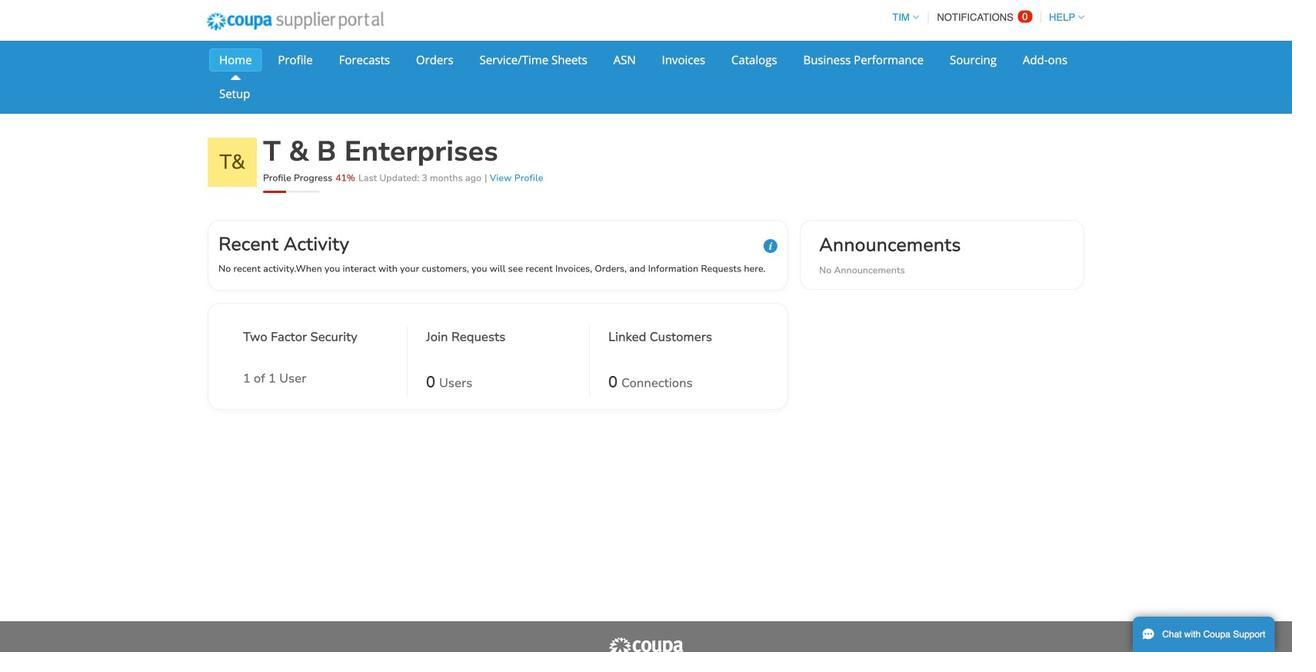 Task type: locate. For each thing, give the bounding box(es) containing it.
coupa supplier portal image
[[196, 2, 394, 41], [608, 637, 685, 652]]

1 vertical spatial coupa supplier portal image
[[608, 637, 685, 652]]

navigation
[[886, 2, 1085, 32]]

1 horizontal spatial coupa supplier portal image
[[608, 637, 685, 652]]

0 vertical spatial coupa supplier portal image
[[196, 2, 394, 41]]



Task type: vqa. For each thing, say whether or not it's contained in the screenshot.
navigation
yes



Task type: describe. For each thing, give the bounding box(es) containing it.
0 horizontal spatial coupa supplier portal image
[[196, 2, 394, 41]]

additional information image
[[764, 239, 778, 253]]

t& image
[[208, 138, 257, 187]]



